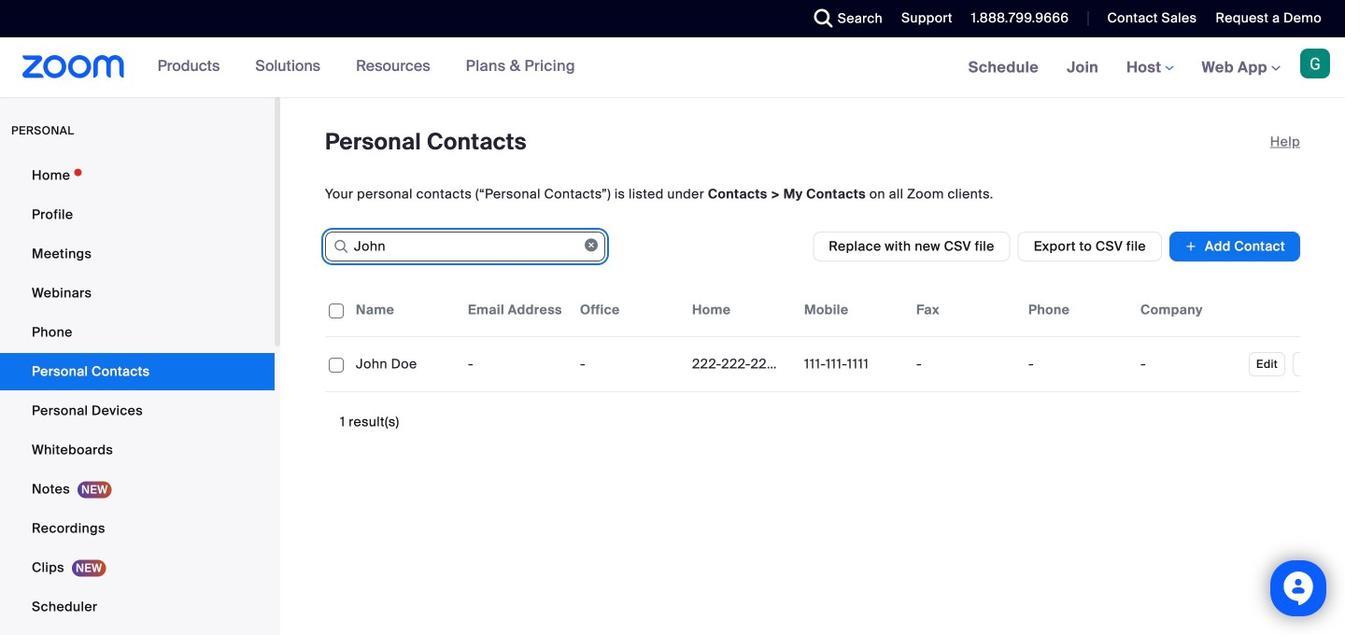 Task type: describe. For each thing, give the bounding box(es) containing it.
meetings navigation
[[954, 37, 1345, 99]]

2 cell from the left
[[1021, 346, 1133, 383]]



Task type: vqa. For each thing, say whether or not it's contained in the screenshot.
banner on the top of page
yes



Task type: locate. For each thing, give the bounding box(es) containing it.
Search Contacts Input text field
[[325, 232, 605, 262]]

1 cell from the left
[[909, 346, 1021, 383]]

zoom logo image
[[22, 55, 125, 78]]

cell
[[909, 346, 1021, 383], [1021, 346, 1133, 383], [1133, 346, 1245, 383]]

application
[[325, 284, 1345, 392]]

3 cell from the left
[[1133, 346, 1245, 383]]

product information navigation
[[143, 37, 589, 97]]

profile picture image
[[1300, 49, 1330, 78]]

add image
[[1184, 237, 1198, 256]]

personal menu menu
[[0, 157, 275, 635]]

banner
[[0, 37, 1345, 99]]



